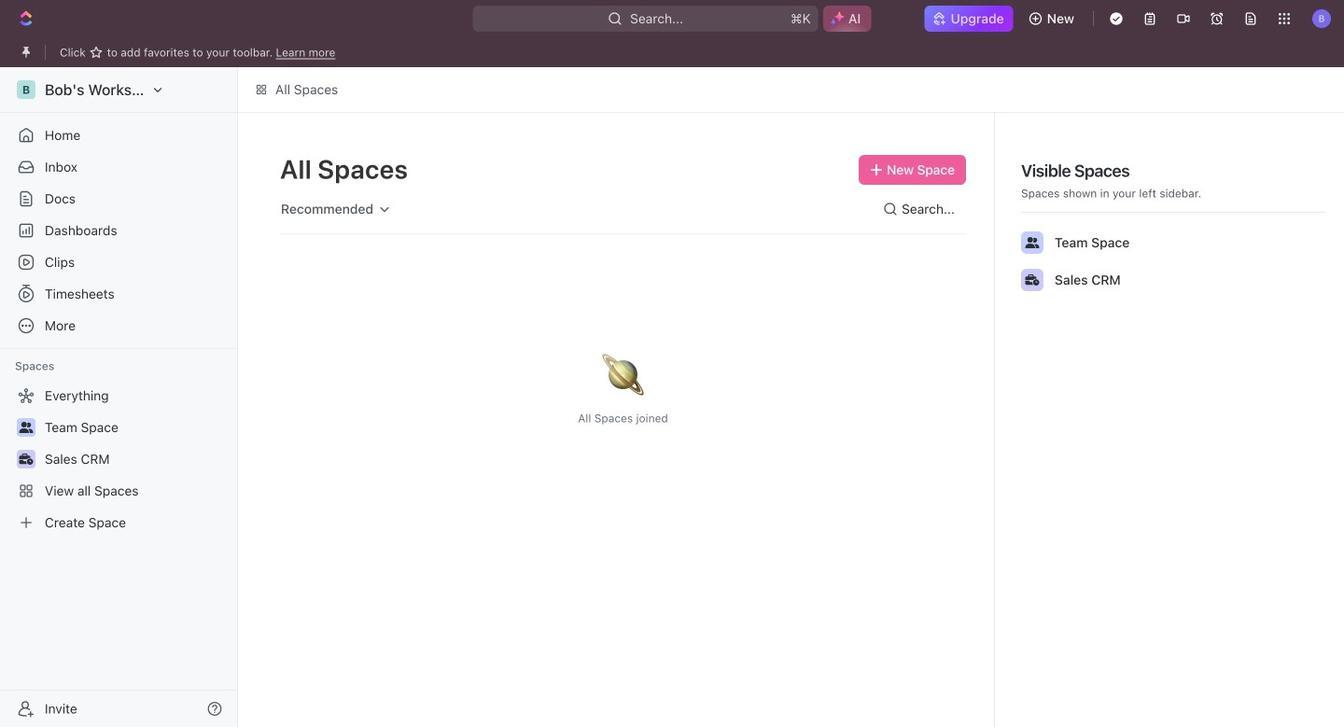 Task type: locate. For each thing, give the bounding box(es) containing it.
user group image
[[1026, 237, 1040, 248], [19, 422, 33, 433]]

0 vertical spatial user group image
[[1026, 237, 1040, 248]]

business time image
[[1026, 275, 1040, 286], [19, 454, 33, 465]]

bob's workspace, , element
[[17, 80, 35, 99]]

tree inside sidebar 'navigation'
[[7, 381, 230, 538]]

0 vertical spatial business time image
[[1026, 275, 1040, 286]]

1 vertical spatial business time image
[[19, 454, 33, 465]]

business time image inside tree
[[19, 454, 33, 465]]

1 horizontal spatial business time image
[[1026, 275, 1040, 286]]

0 horizontal spatial user group image
[[19, 422, 33, 433]]

tree
[[7, 381, 230, 538]]

1 vertical spatial user group image
[[19, 422, 33, 433]]

1 horizontal spatial user group image
[[1026, 237, 1040, 248]]

0 horizontal spatial business time image
[[19, 454, 33, 465]]



Task type: vqa. For each thing, say whether or not it's contained in the screenshot.
Alert
no



Task type: describe. For each thing, give the bounding box(es) containing it.
user group image inside tree
[[19, 422, 33, 433]]

sidebar navigation
[[0, 67, 242, 728]]



